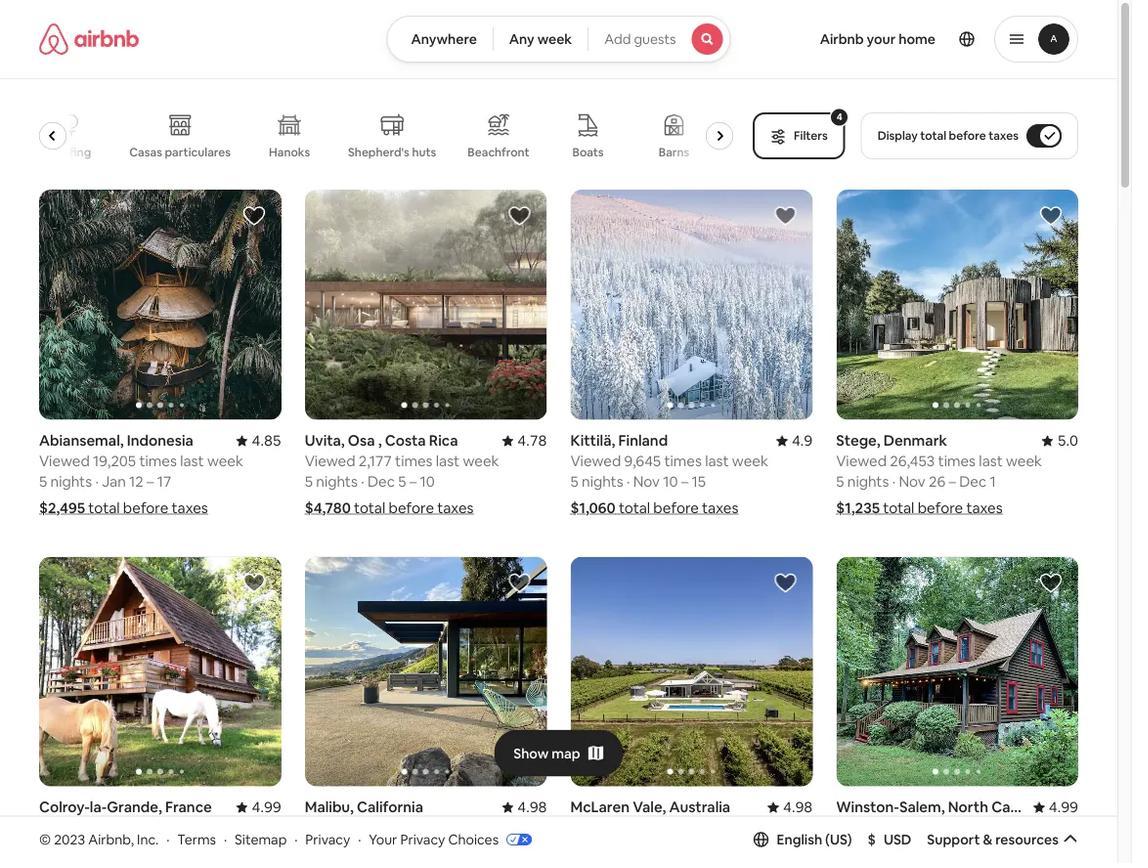 Task type: vqa. For each thing, say whether or not it's contained in the screenshot.


Task type: locate. For each thing, give the bounding box(es) containing it.
5 left 2023
[[39, 839, 47, 858]]

mclaren vale, australia viewed 1,066 times last week
[[571, 798, 767, 838]]

total inside button
[[921, 128, 947, 143]]

add to wishlist: kittilä, finland image
[[774, 204, 797, 228]]

taxes inside stege, denmark viewed 26,453 times last week 5 nights · nov 26 – dec 1 $1,235 total before taxes
[[967, 499, 1003, 518]]

nov inside the kittilä, finland viewed 9,645 times last week 5 nights · nov 10 – 15 $1,060 total before taxes
[[633, 472, 660, 491]]

privacy down 'malibu,'
[[306, 831, 350, 849]]

before right display
[[949, 128, 986, 143]]

5 left $
[[836, 839, 845, 858]]

1 horizontal spatial 11
[[398, 839, 410, 858]]

total right $1,060
[[619, 499, 650, 518]]

viewed down kittilä,
[[571, 452, 621, 471]]

dec for total
[[368, 472, 395, 491]]

group
[[39, 98, 741, 174], [39, 190, 281, 420], [305, 190, 547, 420], [571, 190, 813, 420], [836, 190, 1079, 420], [39, 557, 281, 787], [305, 557, 547, 787], [571, 557, 813, 787], [836, 557, 1079, 787]]

last inside the colroy-la-grande, france viewed 6,577 times last week 5 nights · jan 6 – 11
[[173, 819, 197, 838]]

guests
[[634, 30, 676, 48]]

dec inside stege, denmark viewed 26,453 times last week 5 nights · nov 26 – dec 1 $1,235 total before taxes
[[960, 472, 987, 491]]

english (us)
[[777, 831, 852, 849]]

dec down 2,177
[[368, 472, 395, 491]]

taxes inside the kittilä, finland viewed 9,645 times last week 5 nights · nov 10 – 15 $1,060 total before taxes
[[702, 499, 739, 518]]

times inside 'viewed 2,783 times last week 5 nights · dec 3 – 8'
[[929, 819, 967, 838]]

last inside stege, denmark viewed 26,453 times last week 5 nights · nov 26 – dec 1 $1,235 total before taxes
[[979, 452, 1003, 471]]

indonesia
[[127, 431, 193, 450]]

$1,235
[[836, 499, 880, 518]]

4.98 out of 5 average rating image
[[502, 798, 547, 817]]

0 horizontal spatial nov
[[368, 839, 394, 858]]

jan inside abiansemal, indonesia viewed 19,205 times last week 5 nights · jan 12 – 17 $2,495 total before taxes
[[102, 472, 126, 491]]

viewed inside mclaren vale, australia viewed 1,066 times last week
[[571, 819, 621, 838]]

english (us) button
[[754, 831, 852, 849]]

none search field containing anywhere
[[387, 16, 731, 63]]

dec
[[368, 472, 395, 491], [960, 472, 987, 491], [899, 839, 927, 858]]

4.99 up terms · sitemap · privacy
[[252, 798, 281, 817]]

add to wishlist: colroy-la-grande, france image
[[242, 572, 266, 595]]

total inside uvita, osa , costa rica viewed 2,177 times last week 5 nights · dec 5 – 10 $4,780 total before taxes
[[354, 499, 386, 518]]

1 4.98 from the left
[[518, 798, 547, 817]]

·
[[95, 472, 99, 491], [361, 472, 364, 491], [627, 472, 630, 491], [893, 472, 896, 491], [166, 831, 170, 849], [224, 831, 227, 849], [295, 831, 298, 849], [358, 831, 361, 849], [95, 839, 99, 858], [361, 839, 364, 858], [893, 839, 896, 858]]

airbnb your home
[[820, 30, 936, 48]]

kittilä,
[[571, 431, 615, 450]]

5 up $1,235
[[836, 472, 845, 491]]

2 privacy from the left
[[400, 831, 445, 849]]

– down costa
[[409, 472, 417, 491]]

display total before taxes
[[878, 128, 1019, 143]]

before down the 15
[[654, 499, 699, 518]]

5 inside 'viewed 2,783 times last week 5 nights · dec 3 – 8'
[[836, 839, 845, 858]]

26,453
[[890, 452, 935, 471]]

10
[[420, 472, 435, 491], [663, 472, 678, 491]]

0 horizontal spatial privacy
[[306, 831, 350, 849]]

–
[[147, 472, 154, 491], [409, 472, 417, 491], [681, 472, 689, 491], [949, 472, 956, 491], [141, 839, 148, 858], [413, 839, 420, 858], [941, 839, 949, 858]]

1 horizontal spatial 4.99
[[1049, 798, 1079, 817]]

viewed down "uvita,"
[[305, 452, 356, 471]]

5 up $1,060
[[571, 472, 579, 491]]

viewed down colroy-
[[39, 819, 90, 838]]

vale,
[[633, 798, 666, 817]]

4.9
[[792, 431, 813, 450]]

before down 26 at the right
[[918, 499, 963, 518]]

times down australia
[[663, 819, 701, 838]]

dec left the 3
[[899, 839, 927, 858]]

kittilä, finland viewed 9,645 times last week 5 nights · nov 10 – 15 $1,060 total before taxes
[[571, 431, 769, 518]]

total right $1,235
[[883, 499, 915, 518]]

· inside abiansemal, indonesia viewed 19,205 times last week 5 nights · jan 12 – 17 $2,495 total before taxes
[[95, 472, 99, 491]]

english
[[777, 831, 823, 849]]

total right display
[[921, 128, 947, 143]]

1 11 from the left
[[151, 839, 164, 858]]

1 10 from the left
[[420, 472, 435, 491]]

add to wishlist: malibu, california image
[[508, 572, 532, 595]]

display
[[878, 128, 918, 143]]

australia
[[670, 798, 731, 817]]

4.99
[[252, 798, 281, 817], [1049, 798, 1079, 817]]

– inside malibu, california viewed 1,160 times last week 5 nights · nov 11 – 16
[[413, 839, 420, 858]]

before down 2,177
[[389, 499, 434, 518]]

last
[[180, 452, 204, 471], [436, 452, 460, 471], [705, 452, 729, 471], [979, 452, 1003, 471], [173, 819, 197, 838], [435, 819, 459, 838], [704, 819, 728, 838], [970, 819, 994, 838]]

1
[[990, 472, 996, 491]]

viewed down the stege,
[[836, 452, 887, 471]]

– left 17
[[147, 472, 154, 491]]

your privacy choices
[[369, 831, 499, 849]]

week inside stege, denmark viewed 26,453 times last week 5 nights · nov 26 – dec 1 $1,235 total before taxes
[[1006, 452, 1043, 471]]

– right the 3
[[941, 839, 949, 858]]

– right 26 at the right
[[949, 472, 956, 491]]

group for abiansemal, indonesia
[[39, 190, 281, 420]]

particulares
[[165, 145, 231, 160]]

1 jan from the top
[[102, 472, 126, 491]]

– left the 15
[[681, 472, 689, 491]]

airbnb,
[[88, 831, 134, 849]]

0 horizontal spatial 4.99
[[252, 798, 281, 817]]

4.98 up english at the bottom right of page
[[783, 798, 813, 817]]

16
[[423, 839, 438, 858]]

1,160
[[359, 819, 391, 838]]

show
[[514, 745, 549, 762]]

11 right 6
[[151, 839, 164, 858]]

11 inside the colroy-la-grande, france viewed 6,577 times last week 5 nights · jan 6 – 11
[[151, 839, 164, 858]]

1 horizontal spatial privacy
[[400, 831, 445, 849]]

4.99 up resources
[[1049, 798, 1079, 817]]

nights inside abiansemal, indonesia viewed 19,205 times last week 5 nights · jan 12 – 17 $2,495 total before taxes
[[50, 472, 92, 491]]

jan left 6
[[102, 839, 126, 858]]

2 jan from the top
[[102, 839, 126, 858]]

nov down 1,160
[[368, 839, 394, 858]]

– left 16
[[413, 839, 420, 858]]

grande,
[[107, 798, 162, 817]]

any
[[509, 30, 535, 48]]

1 horizontal spatial dec
[[899, 839, 927, 858]]

1 horizontal spatial 10
[[663, 472, 678, 491]]

map
[[552, 745, 581, 762]]

nov down 26,453
[[899, 472, 926, 491]]

,
[[378, 431, 382, 450]]

times up 8
[[929, 819, 967, 838]]

4.98 down "show"
[[518, 798, 547, 817]]

before inside abiansemal, indonesia viewed 19,205 times last week 5 nights · jan 12 – 17 $2,495 total before taxes
[[123, 499, 168, 518]]

5 down 'malibu,'
[[305, 839, 313, 858]]

dec for taxes
[[960, 472, 987, 491]]

– inside abiansemal, indonesia viewed 19,205 times last week 5 nights · jan 12 – 17 $2,495 total before taxes
[[147, 472, 154, 491]]

times
[[139, 452, 177, 471], [395, 452, 433, 471], [664, 452, 702, 471], [938, 452, 976, 471], [133, 819, 170, 838], [394, 819, 432, 838], [663, 819, 701, 838], [929, 819, 967, 838]]

total right '$2,495'
[[88, 499, 120, 518]]

0 horizontal spatial 10
[[420, 472, 435, 491]]

9,645
[[625, 452, 661, 471]]

week inside abiansemal, indonesia viewed 19,205 times last week 5 nights · jan 12 – 17 $2,495 total before taxes
[[207, 452, 243, 471]]

nov for nov 10 – 15
[[633, 472, 660, 491]]

nights
[[50, 472, 92, 491], [316, 472, 358, 491], [582, 472, 624, 491], [848, 472, 889, 491], [50, 839, 92, 858], [316, 839, 358, 858], [848, 839, 889, 858]]

times inside the kittilä, finland viewed 9,645 times last week 5 nights · nov 10 – 15 $1,060 total before taxes
[[664, 452, 702, 471]]

viewed left the 2,783
[[836, 819, 887, 838]]

total inside the kittilä, finland viewed 9,645 times last week 5 nights · nov 10 – 15 $1,060 total before taxes
[[619, 499, 650, 518]]

– inside uvita, osa , costa rica viewed 2,177 times last week 5 nights · dec 5 – 10 $4,780 total before taxes
[[409, 472, 417, 491]]

nov down 9,645
[[633, 472, 660, 491]]

10 down rica in the left of the page
[[420, 472, 435, 491]]

0 horizontal spatial 11
[[151, 839, 164, 858]]

2,177
[[359, 452, 392, 471]]

before down 12
[[123, 499, 168, 518]]

1 4.99 from the left
[[252, 798, 281, 817]]

times down grande,
[[133, 819, 170, 838]]

0 vertical spatial jan
[[102, 472, 126, 491]]

jan down 19,205
[[102, 472, 126, 491]]

viewed down mclaren
[[571, 819, 621, 838]]

None search field
[[387, 16, 731, 63]]

privacy right your
[[400, 831, 445, 849]]

nov
[[633, 472, 660, 491], [899, 472, 926, 491], [368, 839, 394, 858]]

last inside 'viewed 2,783 times last week 5 nights · dec 3 – 8'
[[970, 819, 994, 838]]

3
[[930, 839, 938, 858]]

0 horizontal spatial 4.98
[[518, 798, 547, 817]]

times up 16
[[394, 819, 432, 838]]

· inside the colroy-la-grande, france viewed 6,577 times last week 5 nights · jan 6 – 11
[[95, 839, 99, 858]]

· inside 'viewed 2,783 times last week 5 nights · dec 3 – 8'
[[893, 839, 896, 858]]

$1,060
[[571, 499, 616, 518]]

nov inside stege, denmark viewed 26,453 times last week 5 nights · nov 26 – dec 1 $1,235 total before taxes
[[899, 472, 926, 491]]

0 horizontal spatial dec
[[368, 472, 395, 491]]

week
[[538, 30, 572, 48], [207, 452, 243, 471], [463, 452, 499, 471], [732, 452, 769, 471], [1006, 452, 1043, 471], [200, 819, 237, 838], [462, 819, 498, 838], [731, 819, 767, 838], [997, 819, 1033, 838]]

5.0 out of 5 average rating image
[[1042, 431, 1079, 450]]

viewed inside malibu, california viewed 1,160 times last week 5 nights · nov 11 – 16
[[305, 819, 356, 838]]

viewed inside uvita, osa , costa rica viewed 2,177 times last week 5 nights · dec 5 – 10 $4,780 total before taxes
[[305, 452, 356, 471]]

nights inside the kittilä, finland viewed 9,645 times last week 5 nights · nov 10 – 15 $1,060 total before taxes
[[582, 472, 624, 491]]

dec left 1
[[960, 472, 987, 491]]

2 10 from the left
[[663, 472, 678, 491]]

nov for nov 26 – dec 1
[[899, 472, 926, 491]]

4.98 out of 5 average rating image
[[768, 798, 813, 817]]

choices
[[448, 831, 499, 849]]

display total before taxes button
[[861, 112, 1079, 159]]

jan inside the colroy-la-grande, france viewed 6,577 times last week 5 nights · jan 6 – 11
[[102, 839, 126, 858]]

times inside mclaren vale, australia viewed 1,066 times last week
[[663, 819, 701, 838]]

1 horizontal spatial nov
[[633, 472, 660, 491]]

4.85
[[252, 431, 281, 450]]

2 4.99 from the left
[[1049, 798, 1079, 817]]

2 horizontal spatial nov
[[899, 472, 926, 491]]

4.98
[[518, 798, 547, 817], [783, 798, 813, 817]]

times inside malibu, california viewed 1,160 times last week 5 nights · nov 11 – 16
[[394, 819, 432, 838]]

viewed down 'malibu,'
[[305, 819, 356, 838]]

times inside uvita, osa , costa rica viewed 2,177 times last week 5 nights · dec 5 – 10 $4,780 total before taxes
[[395, 452, 433, 471]]

2 4.98 from the left
[[783, 798, 813, 817]]

5 up '$2,495'
[[39, 472, 47, 491]]

privacy
[[306, 831, 350, 849], [400, 831, 445, 849]]

5 down costa
[[398, 472, 406, 491]]

barns
[[660, 145, 690, 160]]

2 horizontal spatial dec
[[960, 472, 987, 491]]

finland
[[619, 431, 668, 450]]

1 vertical spatial jan
[[102, 839, 126, 858]]

profile element
[[755, 0, 1079, 78]]

dec inside uvita, osa , costa rica viewed 2,177 times last week 5 nights · dec 5 – 10 $4,780 total before taxes
[[368, 472, 395, 491]]

times down "indonesia"
[[139, 452, 177, 471]]

5 inside the colroy-la-grande, france viewed 6,577 times last week 5 nights · jan 6 – 11
[[39, 839, 47, 858]]

10 left the 15
[[663, 472, 678, 491]]

2 11 from the left
[[398, 839, 410, 858]]

– right 6
[[141, 839, 148, 858]]

terms
[[177, 831, 216, 849]]

11 right your
[[398, 839, 410, 858]]

times up 26 at the right
[[938, 452, 976, 471]]

1 horizontal spatial 4.98
[[783, 798, 813, 817]]

last inside abiansemal, indonesia viewed 19,205 times last week 5 nights · jan 12 – 17 $2,495 total before taxes
[[180, 452, 204, 471]]

times up the 15
[[664, 452, 702, 471]]

2,783
[[890, 819, 926, 838]]

times down costa
[[395, 452, 433, 471]]

total inside abiansemal, indonesia viewed 19,205 times last week 5 nights · jan 12 – 17 $2,495 total before taxes
[[88, 499, 120, 518]]

total right $4,780
[[354, 499, 386, 518]]

airbnb
[[820, 30, 864, 48]]

$4,780
[[305, 499, 351, 518]]

viewed inside stege, denmark viewed 26,453 times last week 5 nights · nov 26 – dec 1 $1,235 total before taxes
[[836, 452, 887, 471]]

2023
[[54, 831, 85, 849]]

viewed down the abiansemal,
[[39, 452, 90, 471]]

any week
[[509, 30, 572, 48]]

uvita, osa , costa rica viewed 2,177 times last week 5 nights · dec 5 – 10 $4,780 total before taxes
[[305, 431, 499, 518]]

osa
[[348, 431, 375, 450]]

group for stege, denmark
[[836, 190, 1079, 420]]

shepherd's
[[349, 145, 410, 160]]

week inside the kittilä, finland viewed 9,645 times last week 5 nights · nov 10 – 15 $1,060 total before taxes
[[732, 452, 769, 471]]

group for colroy-la-grande, france
[[39, 557, 281, 787]]

viewed
[[39, 452, 90, 471], [305, 452, 356, 471], [571, 452, 621, 471], [836, 452, 887, 471], [39, 819, 90, 838], [305, 819, 356, 838], [571, 819, 621, 838], [836, 819, 887, 838]]



Task type: describe. For each thing, give the bounding box(es) containing it.
nights inside 'viewed 2,783 times last week 5 nights · dec 3 – 8'
[[848, 839, 889, 858]]

terms link
[[177, 831, 216, 849]]

malibu,
[[305, 798, 354, 817]]

viewed inside the kittilä, finland viewed 9,645 times last week 5 nights · nov 10 – 15 $1,060 total before taxes
[[571, 452, 621, 471]]

inc.
[[137, 831, 159, 849]]

nights inside malibu, california viewed 1,160 times last week 5 nights · nov 11 – 16
[[316, 839, 358, 858]]

add
[[605, 30, 631, 48]]

5 inside the kittilä, finland viewed 9,645 times last week 5 nights · nov 10 – 15 $1,060 total before taxes
[[571, 472, 579, 491]]

usd
[[884, 831, 912, 849]]

golfing
[[51, 145, 92, 160]]

before inside uvita, osa , costa rica viewed 2,177 times last week 5 nights · dec 5 – 10 $4,780 total before taxes
[[389, 499, 434, 518]]

times inside the colroy-la-grande, france viewed 6,577 times last week 5 nights · jan 6 – 11
[[133, 819, 170, 838]]

dec inside 'viewed 2,783 times last week 5 nights · dec 3 – 8'
[[899, 839, 927, 858]]

week inside mclaren vale, australia viewed 1,066 times last week
[[731, 819, 767, 838]]

your
[[867, 30, 896, 48]]

5 inside stege, denmark viewed 26,453 times last week 5 nights · nov 26 – dec 1 $1,235 total before taxes
[[836, 472, 845, 491]]

viewed 2,783 times last week 5 nights · dec 3 – 8
[[836, 819, 1033, 858]]

$
[[868, 831, 876, 849]]

before inside button
[[949, 128, 986, 143]]

viewed inside the colroy-la-grande, france viewed 6,577 times last week 5 nights · jan 6 – 11
[[39, 819, 90, 838]]

abiansemal,
[[39, 431, 124, 450]]

total inside stege, denmark viewed 26,453 times last week 5 nights · nov 26 – dec 1 $1,235 total before taxes
[[883, 499, 915, 518]]

4.9 out of 5 average rating image
[[776, 431, 813, 450]]

show map
[[514, 745, 581, 762]]

last inside uvita, osa , costa rica viewed 2,177 times last week 5 nights · dec 5 – 10 $4,780 total before taxes
[[436, 452, 460, 471]]

your
[[369, 831, 397, 849]]

add to wishlist: mclaren vale, australia image
[[774, 572, 797, 595]]

airbnb your home link
[[809, 19, 948, 60]]

last inside mclaren vale, australia viewed 1,066 times last week
[[704, 819, 728, 838]]

12
[[129, 472, 143, 491]]

filters
[[794, 128, 828, 143]]

15
[[692, 472, 706, 491]]

group for uvita, osa , costa rica
[[305, 190, 547, 420]]

resources
[[996, 831, 1059, 849]]

26
[[929, 472, 946, 491]]

©
[[39, 831, 51, 849]]

· inside the kittilä, finland viewed 9,645 times last week 5 nights · nov 10 – 15 $1,060 total before taxes
[[627, 472, 630, 491]]

– inside 'viewed 2,783 times last week 5 nights · dec 3 – 8'
[[941, 839, 949, 858]]

4.99 out of 5 average rating image
[[236, 798, 281, 817]]

show map button
[[494, 730, 624, 777]]

&
[[983, 831, 993, 849]]

5 inside abiansemal, indonesia viewed 19,205 times last week 5 nights · jan 12 – 17 $2,495 total before taxes
[[39, 472, 47, 491]]

terms · sitemap · privacy
[[177, 831, 350, 849]]

france
[[165, 798, 212, 817]]

denmark
[[884, 431, 948, 450]]

– inside stege, denmark viewed 26,453 times last week 5 nights · nov 26 – dec 1 $1,235 total before taxes
[[949, 472, 956, 491]]

week inside malibu, california viewed 1,160 times last week 5 nights · nov 11 – 16
[[462, 819, 498, 838]]

sitemap link
[[235, 831, 287, 849]]

11 inside malibu, california viewed 1,160 times last week 5 nights · nov 11 – 16
[[398, 839, 410, 858]]

nights inside stege, denmark viewed 26,453 times last week 5 nights · nov 26 – dec 1 $1,235 total before taxes
[[848, 472, 889, 491]]

nights inside uvita, osa , costa rica viewed 2,177 times last week 5 nights · dec 5 – 10 $4,780 total before taxes
[[316, 472, 358, 491]]

4.99 for colroy-la-grande, france viewed 6,577 times last week 5 nights · jan 6 – 11
[[252, 798, 281, 817]]

stege, denmark viewed 26,453 times last week 5 nights · nov 26 – dec 1 $1,235 total before taxes
[[836, 431, 1043, 518]]

group for kittilä, finland
[[571, 190, 813, 420]]

17
[[157, 472, 171, 491]]

19,205
[[93, 452, 136, 471]]

1,066
[[625, 819, 660, 838]]

times inside stege, denmark viewed 26,453 times last week 5 nights · nov 26 – dec 1 $1,235 total before taxes
[[938, 452, 976, 471]]

anywhere
[[411, 30, 477, 48]]

add guests
[[605, 30, 676, 48]]

sitemap
[[235, 831, 287, 849]]

· inside stege, denmark viewed 26,453 times last week 5 nights · nov 26 – dec 1 $1,235 total before taxes
[[893, 472, 896, 491]]

any week button
[[493, 16, 589, 63]]

taxes inside button
[[989, 128, 1019, 143]]

casas particulares
[[130, 145, 231, 160]]

4.78 out of 5 average rating image
[[502, 431, 547, 450]]

– inside the kittilä, finland viewed 9,645 times last week 5 nights · nov 10 – 15 $1,060 total before taxes
[[681, 472, 689, 491]]

5 inside malibu, california viewed 1,160 times last week 5 nights · nov 11 – 16
[[305, 839, 313, 858]]

colroy-la-grande, france viewed 6,577 times last week 5 nights · jan 6 – 11
[[39, 798, 237, 858]]

1 privacy from the left
[[306, 831, 350, 849]]

6
[[129, 839, 138, 858]]

group containing casas particulares
[[39, 98, 741, 174]]

week inside the colroy-la-grande, france viewed 6,577 times last week 5 nights · jan 6 – 11
[[200, 819, 237, 838]]

nov inside malibu, california viewed 1,160 times last week 5 nights · nov 11 – 16
[[368, 839, 394, 858]]

boats
[[573, 145, 605, 160]]

4.85 out of 5 average rating image
[[236, 431, 281, 450]]

before inside stege, denmark viewed 26,453 times last week 5 nights · nov 26 – dec 1 $1,235 total before taxes
[[918, 499, 963, 518]]

casas
[[130, 145, 163, 160]]

your privacy choices link
[[369, 831, 532, 850]]

10 inside uvita, osa , costa rica viewed 2,177 times last week 5 nights · dec 5 – 10 $4,780 total before taxes
[[420, 472, 435, 491]]

4.98 for malibu, california viewed 1,160 times last week 5 nights · nov 11 – 16
[[518, 798, 547, 817]]

beachfront
[[468, 145, 530, 160]]

nights inside the colroy-la-grande, france viewed 6,577 times last week 5 nights · jan 6 – 11
[[50, 839, 92, 858]]

stege,
[[836, 431, 881, 450]]

add to wishlist: uvita, osa , costa rica image
[[508, 204, 532, 228]]

california
[[357, 798, 423, 817]]

· inside uvita, osa , costa rica viewed 2,177 times last week 5 nights · dec 5 – 10 $4,780 total before taxes
[[361, 472, 364, 491]]

taxes inside abiansemal, indonesia viewed 19,205 times last week 5 nights · jan 12 – 17 $2,495 total before taxes
[[172, 499, 208, 518]]

4.98 for mclaren vale, australia viewed 1,066 times last week
[[783, 798, 813, 817]]

viewed inside abiansemal, indonesia viewed 19,205 times last week 5 nights · jan 12 – 17 $2,495 total before taxes
[[39, 452, 90, 471]]

filters button
[[753, 112, 846, 159]]

support
[[928, 831, 980, 849]]

anywhere button
[[387, 16, 494, 63]]

rica
[[429, 431, 458, 450]]

– inside the colroy-la-grande, france viewed 6,577 times last week 5 nights · jan 6 – 11
[[141, 839, 148, 858]]

taxes inside uvita, osa , costa rica viewed 2,177 times last week 5 nights · dec 5 – 10 $4,780 total before taxes
[[437, 499, 474, 518]]

5 up $4,780
[[305, 472, 313, 491]]

10 inside the kittilä, finland viewed 9,645 times last week 5 nights · nov 10 – 15 $1,060 total before taxes
[[663, 472, 678, 491]]

4.99 out of 5 average rating image
[[1034, 798, 1079, 817]]

huts
[[413, 145, 437, 160]]

abiansemal, indonesia viewed 19,205 times last week 5 nights · jan 12 – 17 $2,495 total before taxes
[[39, 431, 243, 518]]

week inside 'viewed 2,783 times last week 5 nights · dec 3 – 8'
[[997, 819, 1033, 838]]

home
[[899, 30, 936, 48]]

colroy-
[[39, 798, 90, 817]]

week inside button
[[538, 30, 572, 48]]

mclaren
[[571, 798, 630, 817]]

4.99 for viewed 2,783 times last week 5 nights · dec 3 – 8
[[1049, 798, 1079, 817]]

last inside malibu, california viewed 1,160 times last week 5 nights · nov 11 – 16
[[435, 819, 459, 838]]

shepherd's huts
[[349, 145, 437, 160]]

group for mclaren vale, australia
[[571, 557, 813, 787]]

privacy link
[[306, 831, 350, 849]]

5.0
[[1058, 431, 1079, 450]]

viewed inside 'viewed 2,783 times last week 5 nights · dec 3 – 8'
[[836, 819, 887, 838]]

times inside abiansemal, indonesia viewed 19,205 times last week 5 nights · jan 12 – 17 $2,495 total before taxes
[[139, 452, 177, 471]]

malibu, california viewed 1,160 times last week 5 nights · nov 11 – 16
[[305, 798, 498, 858]]

hanoks
[[269, 145, 311, 160]]

add to wishlist: winston-salem, north carolina image
[[1040, 572, 1063, 595]]

· inside malibu, california viewed 1,160 times last week 5 nights · nov 11 – 16
[[361, 839, 364, 858]]

add guests button
[[588, 16, 731, 63]]

before inside the kittilä, finland viewed 9,645 times last week 5 nights · nov 10 – 15 $1,060 total before taxes
[[654, 499, 699, 518]]

(us)
[[826, 831, 852, 849]]

last inside the kittilä, finland viewed 9,645 times last week 5 nights · nov 10 – 15 $1,060 total before taxes
[[705, 452, 729, 471]]

add to wishlist: stege, denmark image
[[1040, 204, 1063, 228]]

© 2023 airbnb, inc. ·
[[39, 831, 170, 849]]

6,577
[[93, 819, 129, 838]]

add to wishlist: abiansemal, indonesia image
[[242, 204, 266, 228]]

group for malibu, california
[[305, 557, 547, 787]]

uvita,
[[305, 431, 345, 450]]

la-
[[90, 798, 107, 817]]

week inside uvita, osa , costa rica viewed 2,177 times last week 5 nights · dec 5 – 10 $4,780 total before taxes
[[463, 452, 499, 471]]

$ usd
[[868, 831, 912, 849]]

costa
[[385, 431, 426, 450]]

support & resources
[[928, 831, 1059, 849]]



